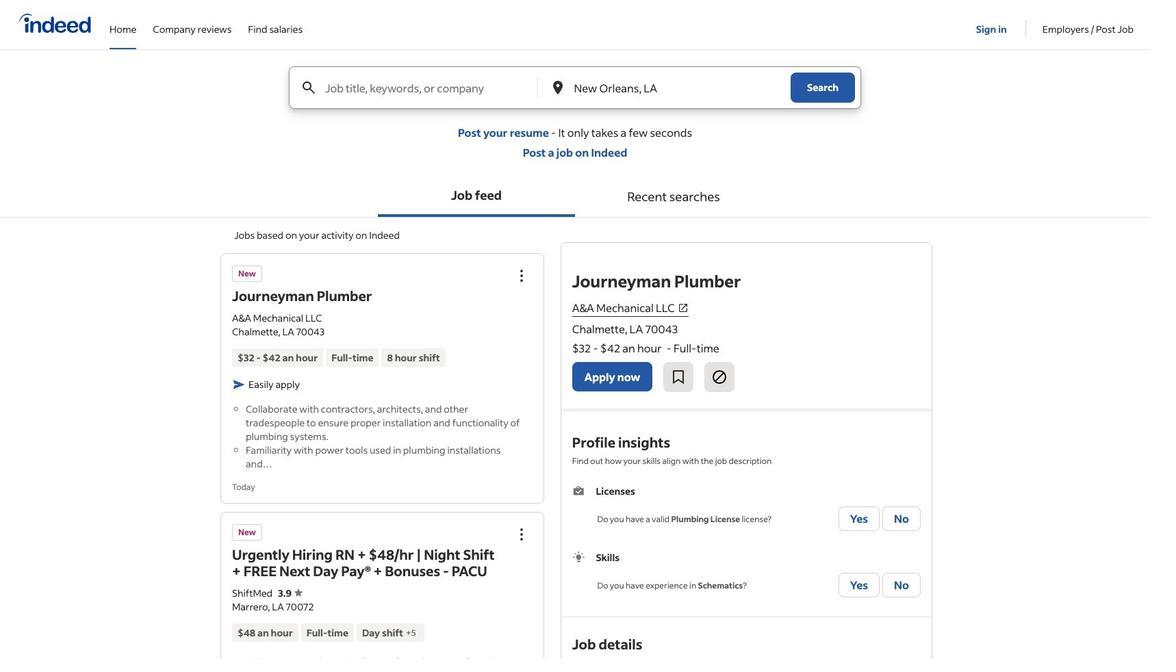 Task type: describe. For each thing, give the bounding box(es) containing it.
save this job image
[[670, 369, 687, 385]]

job actions for journeyman plumber is collapsed image
[[513, 268, 530, 284]]

licenses group
[[572, 484, 921, 534]]

search: Job title, keywords, or company text field
[[322, 67, 515, 108]]

not interested image
[[711, 369, 728, 385]]

a&a mechanical llc (opens in a new tab) image
[[678, 303, 689, 314]]

3.9 out of five stars rating image
[[278, 587, 303, 600]]



Task type: locate. For each thing, give the bounding box(es) containing it.
Edit location text field
[[571, 67, 763, 108]]

main content
[[0, 66, 1150, 659]]

job actions for urgently hiring rn + $48/hr | night shift + free next day pay® + bonuses - pacu is collapsed image
[[513, 527, 530, 543]]

skills group
[[572, 550, 921, 600]]

None search field
[[278, 66, 872, 125]]

tab list
[[0, 176, 1150, 218]]



Task type: vqa. For each thing, say whether or not it's contained in the screenshot.
/
no



